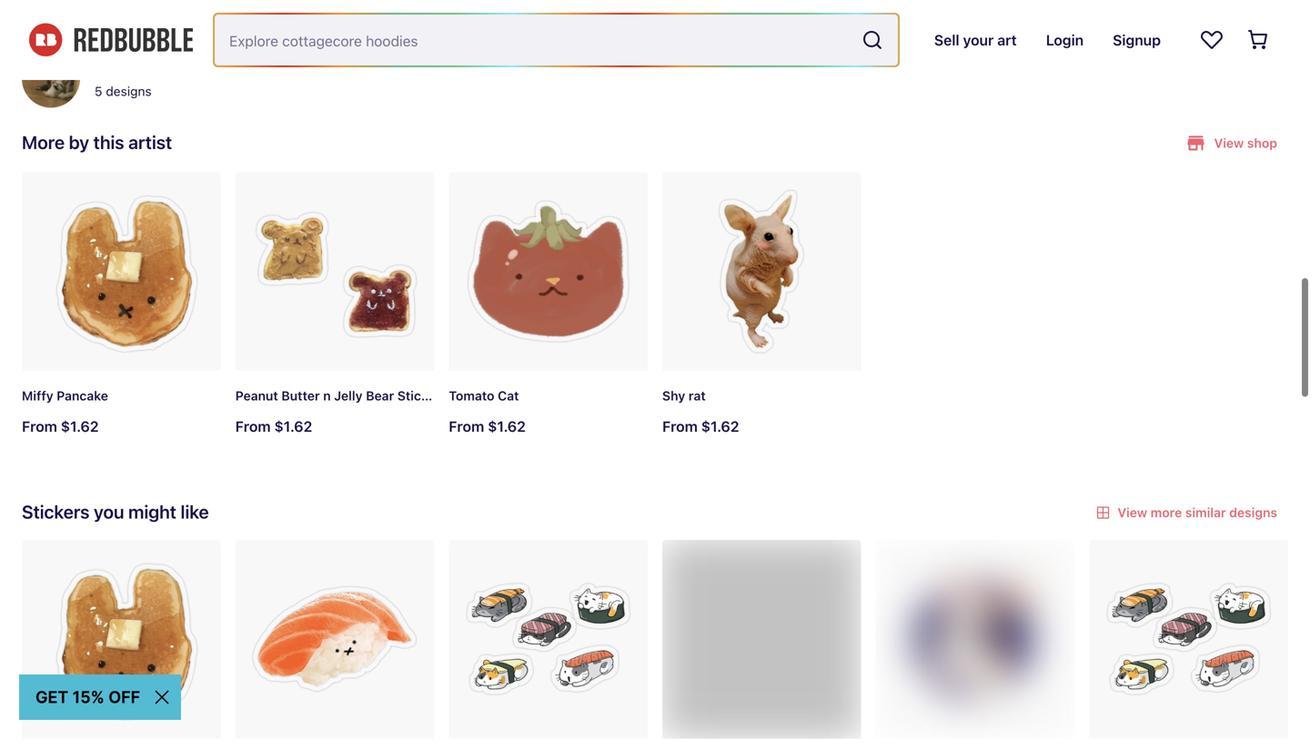 Task type: vqa. For each thing, say whether or not it's contained in the screenshot.
the & in the Kids & Babies link
no



Task type: describe. For each thing, give the bounding box(es) containing it.
5 designs
[[95, 84, 152, 99]]

item preview, sushi cats anime kawaii designed and sold by mealla. image
[[1090, 540, 1289, 739]]

from for shy
[[662, 418, 698, 435]]

bear
[[366, 389, 394, 404]]

$1.62 for cat
[[488, 418, 526, 435]]

st3gasaurous link
[[271, 50, 385, 77]]

rat
[[689, 389, 706, 404]]

item preview, miffy sushi designed and sold by bigwig5. image
[[235, 540, 434, 739]]

like
[[181, 501, 209, 523]]

from for peanut
[[235, 418, 271, 435]]

$1.62 for pancake
[[61, 418, 99, 435]]

and
[[175, 52, 205, 74]]

2 item preview, miffy pancake  designed and sold by st3gasaurous. image from the top
[[22, 540, 221, 739]]

peanut butter n jelly bear sticker pack
[[235, 389, 474, 404]]

tomato cat
[[449, 389, 519, 404]]

sticker
[[397, 389, 441, 404]]

jelly
[[334, 389, 363, 404]]

artist
[[128, 131, 172, 153]]

n
[[323, 389, 331, 404]]

might
[[128, 501, 176, 523]]

pack
[[444, 389, 474, 404]]

stickers
[[22, 501, 90, 523]]

this
[[93, 131, 124, 153]]

designed and sold by st3gasaurous
[[95, 52, 385, 74]]

5
[[95, 84, 102, 99]]

miffy
[[22, 389, 53, 404]]

1 item preview, miffy pancake  designed and sold by st3gasaurous. image from the top
[[22, 172, 221, 371]]



Task type: locate. For each thing, give the bounding box(es) containing it.
4 $1.62 from the left
[[701, 418, 739, 435]]

0 horizontal spatial by
[[69, 131, 89, 153]]

from for tomato
[[449, 418, 484, 435]]

peanut
[[235, 389, 278, 404]]

from $1.62
[[22, 418, 99, 435], [235, 418, 312, 435], [449, 418, 526, 435], [662, 418, 739, 435]]

by left this
[[69, 131, 89, 153]]

2 from from the left
[[235, 418, 271, 435]]

shy rat
[[662, 389, 706, 404]]

None field
[[215, 15, 898, 66]]

st3gasaurous
[[271, 52, 385, 74]]

0 vertical spatial by
[[247, 52, 266, 74]]

from down shy rat on the bottom right of page
[[662, 418, 698, 435]]

more
[[22, 131, 65, 153]]

from $1.62 down the peanut
[[235, 418, 312, 435]]

you
[[94, 501, 124, 523]]

$1.62 for butter
[[274, 418, 312, 435]]

$1.62
[[61, 418, 99, 435], [274, 418, 312, 435], [488, 418, 526, 435], [701, 418, 739, 435]]

designs
[[106, 84, 152, 99]]

1 from $1.62 from the left
[[22, 418, 99, 435]]

$1.62 down pancake
[[61, 418, 99, 435]]

3 $1.62 from the left
[[488, 418, 526, 435]]

Search term search field
[[215, 15, 854, 66]]

shy
[[662, 389, 685, 404]]

2 from $1.62 from the left
[[235, 418, 312, 435]]

$1.62 for rat
[[701, 418, 739, 435]]

$1.62 down rat
[[701, 418, 739, 435]]

miffy pancake
[[22, 389, 108, 404]]

item preview, tomato cat designed and sold by st3gasaurous. image
[[449, 172, 648, 371]]

item preview, miffy pancake  designed and sold by st3gasaurous. image
[[22, 172, 221, 371], [22, 540, 221, 739]]

from $1.62 down the miffy pancake
[[22, 418, 99, 435]]

0 vertical spatial item preview, miffy pancake  designed and sold by st3gasaurous. image
[[22, 172, 221, 371]]

4 from from the left
[[662, 418, 698, 435]]

butter
[[281, 389, 320, 404]]

1 horizontal spatial by
[[247, 52, 266, 74]]

designed
[[95, 52, 170, 74]]

from down the peanut
[[235, 418, 271, 435]]

$1.62 down cat
[[488, 418, 526, 435]]

1 vertical spatial item preview, miffy pancake  designed and sold by st3gasaurous. image
[[22, 540, 221, 739]]

from $1.62 for pancake
[[22, 418, 99, 435]]

from
[[22, 418, 57, 435], [235, 418, 271, 435], [449, 418, 484, 435], [662, 418, 698, 435]]

2 $1.62 from the left
[[274, 418, 312, 435]]

from $1.62 down rat
[[662, 418, 739, 435]]

by
[[247, 52, 266, 74], [69, 131, 89, 153]]

sold
[[209, 52, 243, 74]]

3 from from the left
[[449, 418, 484, 435]]

more by this artist
[[22, 131, 172, 153]]

from $1.62 for rat
[[662, 418, 739, 435]]

from $1.62 for cat
[[449, 418, 526, 435]]

item preview, peanut butter n jelly bear sticker pack designed and sold by st3gasaurous. image
[[235, 172, 434, 371]]

by right sold
[[247, 52, 266, 74]]

item preview, sushi cat designed and sold by crabigayle. image
[[876, 540, 1075, 739]]

tomato
[[449, 389, 495, 404]]

from down miffy at the left of the page
[[22, 418, 57, 435]]

item preview, sushi cat designed and sold by mealla. image
[[449, 540, 648, 739]]

from down tomato
[[449, 418, 484, 435]]

redbubble logo image
[[29, 23, 193, 57]]

pancake
[[57, 389, 108, 404]]

cat
[[498, 389, 519, 404]]

from $1.62 for butter
[[235, 418, 312, 435]]

3 from $1.62 from the left
[[449, 418, 526, 435]]

1 $1.62 from the left
[[61, 418, 99, 435]]

1 vertical spatial by
[[69, 131, 89, 153]]

$1.62 down butter
[[274, 418, 312, 435]]

stickers you might like
[[22, 501, 209, 523]]

item preview, sushi cat designed and sold by spiritedartwork. image
[[662, 540, 861, 739]]

4 from $1.62 from the left
[[662, 418, 739, 435]]

from $1.62 down tomato cat
[[449, 418, 526, 435]]

item preview, shy rat designed and sold by st3gasaurous. image
[[662, 172, 861, 371]]

1 from from the left
[[22, 418, 57, 435]]

from for miffy
[[22, 418, 57, 435]]



